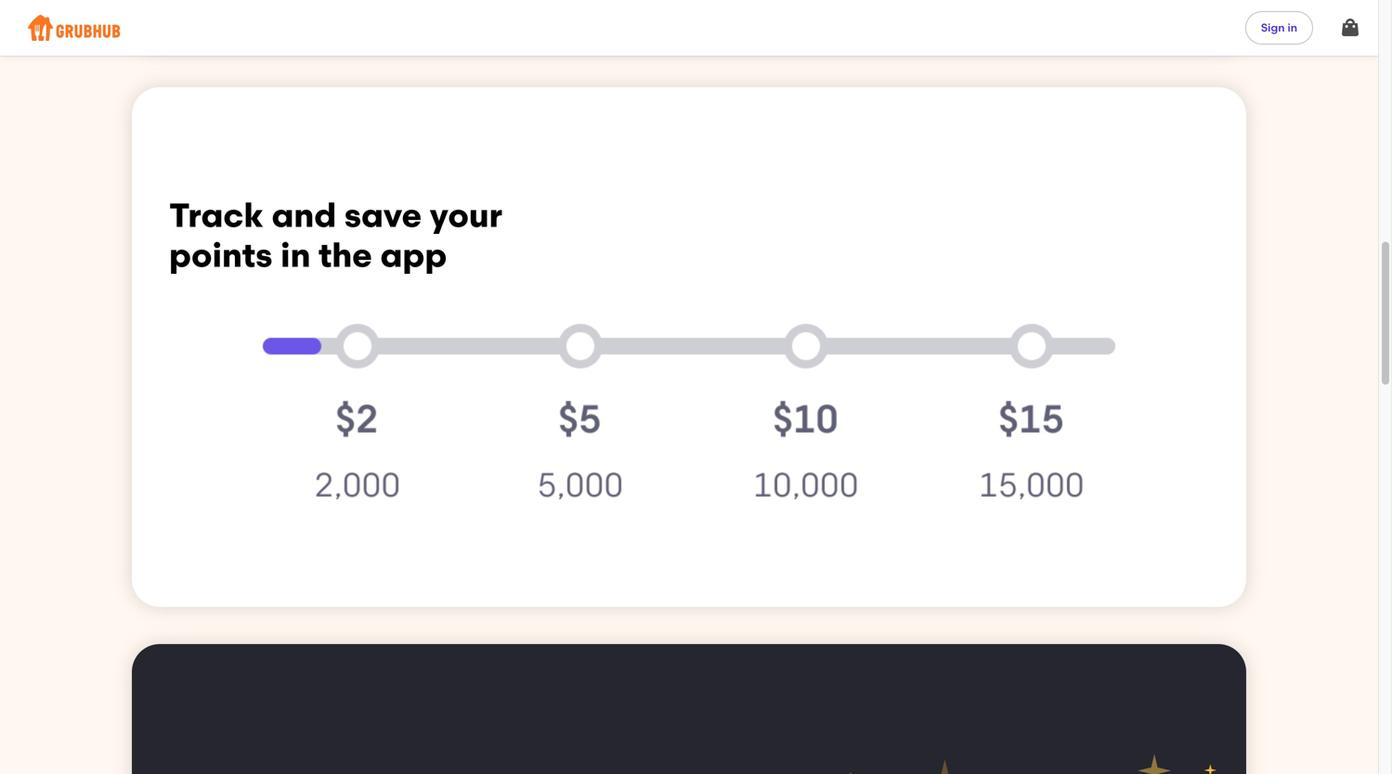 Task type: vqa. For each thing, say whether or not it's contained in the screenshot.
Reviews for Denny's
no



Task type: describe. For each thing, give the bounding box(es) containing it.
grubhub rewards point tracker image
[[257, 313, 1121, 499]]

1 horizontal spatial in
[[1288, 21, 1297, 34]]

track
[[169, 195, 264, 235]]

your
[[430, 195, 502, 235]]

save
[[344, 195, 422, 235]]

points
[[169, 236, 272, 275]]

sign in
[[1261, 21, 1297, 34]]



Task type: locate. For each thing, give the bounding box(es) containing it.
the
[[319, 236, 372, 275]]

track and save your points in the app
[[169, 195, 502, 275]]

in right sign
[[1288, 21, 1297, 34]]

app
[[380, 236, 447, 275]]

in down and
[[280, 236, 311, 275]]

in inside track and save your points in the app
[[280, 236, 311, 275]]

0 horizontal spatial in
[[280, 236, 311, 275]]

sign
[[1261, 21, 1285, 34]]

and
[[272, 195, 336, 235]]

0 vertical spatial in
[[1288, 21, 1297, 34]]

in
[[1288, 21, 1297, 34], [280, 236, 311, 275]]

grubhub logo image
[[28, 9, 121, 46]]

sign in link
[[1245, 11, 1313, 45]]

1 vertical spatial in
[[280, 236, 311, 275]]



